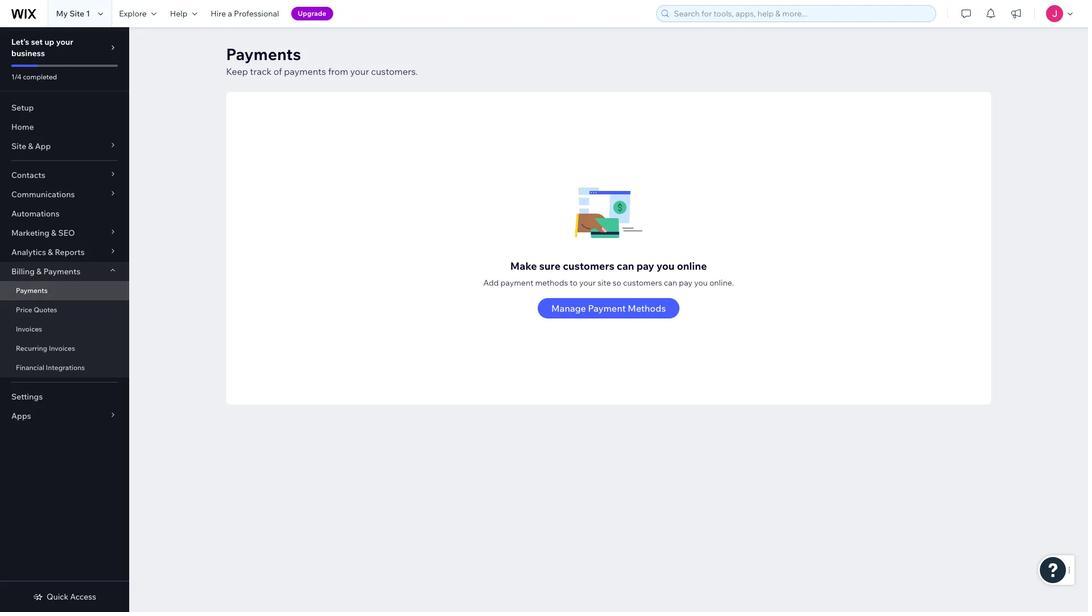 Task type: vqa. For each thing, say whether or not it's contained in the screenshot.
& within the Popup Button
yes



Task type: locate. For each thing, give the bounding box(es) containing it.
customers right the so
[[623, 278, 662, 288]]

payments
[[226, 44, 301, 64], [43, 266, 80, 277], [16, 286, 48, 295]]

1 horizontal spatial invoices
[[49, 344, 75, 353]]

2 vertical spatial your
[[579, 278, 596, 288]]

2 horizontal spatial your
[[579, 278, 596, 288]]

customers up to
[[563, 260, 615, 273]]

you down online
[[694, 278, 708, 288]]

& left reports
[[48, 247, 53, 257]]

reports
[[55, 247, 85, 257]]

your right the up
[[56, 37, 73, 47]]

pay up methods
[[637, 260, 654, 273]]

make sure customers can pay you online add payment methods to your site so customers can pay you online.
[[483, 260, 734, 288]]

payments up price quotes
[[16, 286, 48, 295]]

0 vertical spatial you
[[657, 260, 675, 273]]

help
[[170, 9, 187, 19]]

sidebar element
[[0, 27, 129, 612]]

& inside dropdown button
[[28, 141, 33, 151]]

0 vertical spatial invoices
[[16, 325, 42, 333]]

0 horizontal spatial your
[[56, 37, 73, 47]]

1 horizontal spatial can
[[664, 278, 677, 288]]

recurring
[[16, 344, 47, 353]]

2 vertical spatial payments
[[16, 286, 48, 295]]

recurring invoices link
[[0, 339, 129, 358]]

can up the so
[[617, 260, 634, 273]]

1 horizontal spatial your
[[350, 66, 369, 77]]

seo
[[58, 228, 75, 238]]

0 horizontal spatial invoices
[[16, 325, 42, 333]]

site left 1
[[70, 9, 84, 19]]

business
[[11, 48, 45, 58]]

payments up payments link at the left
[[43, 266, 80, 277]]

price
[[16, 305, 32, 314]]

1 vertical spatial you
[[694, 278, 708, 288]]

site down the home
[[11, 141, 26, 151]]

your
[[56, 37, 73, 47], [350, 66, 369, 77], [579, 278, 596, 288]]

invoices down the invoices link
[[49, 344, 75, 353]]

your right from
[[350, 66, 369, 77]]

can down online
[[664, 278, 677, 288]]

0 vertical spatial site
[[70, 9, 84, 19]]

quick access
[[47, 592, 96, 602]]

hire a professional link
[[204, 0, 286, 27]]

automations link
[[0, 204, 129, 223]]

upgrade button
[[291, 7, 333, 20]]

0 horizontal spatial customers
[[563, 260, 615, 273]]

your inside the payments keep track of payments from your customers.
[[350, 66, 369, 77]]

0 vertical spatial your
[[56, 37, 73, 47]]

& left 'app'
[[28, 141, 33, 151]]

0 horizontal spatial pay
[[637, 260, 654, 273]]

pay
[[637, 260, 654, 273], [679, 278, 692, 288]]

price quotes link
[[0, 300, 129, 320]]

0 vertical spatial can
[[617, 260, 634, 273]]

marketing & seo button
[[0, 223, 129, 243]]

& for billing
[[36, 266, 42, 277]]

payments up track
[[226, 44, 301, 64]]

& right billing
[[36, 266, 42, 277]]

1 vertical spatial customers
[[623, 278, 662, 288]]

0 vertical spatial payments
[[226, 44, 301, 64]]

1 vertical spatial pay
[[679, 278, 692, 288]]

1 vertical spatial site
[[11, 141, 26, 151]]

invoices up recurring
[[16, 325, 42, 333]]

contacts button
[[0, 165, 129, 185]]

1 horizontal spatial customers
[[623, 278, 662, 288]]

0 vertical spatial customers
[[563, 260, 615, 273]]

payments inside the payments keep track of payments from your customers.
[[226, 44, 301, 64]]

analytics & reports button
[[0, 243, 129, 262]]

can
[[617, 260, 634, 273], [664, 278, 677, 288]]

explore
[[119, 9, 147, 19]]

of
[[274, 66, 282, 77]]

to
[[570, 278, 578, 288]]

app
[[35, 141, 51, 151]]

price quotes
[[16, 305, 57, 314]]

pay down online
[[679, 278, 692, 288]]

financial
[[16, 363, 44, 372]]

hire a professional
[[211, 9, 279, 19]]

setup link
[[0, 98, 129, 117]]

&
[[28, 141, 33, 151], [51, 228, 56, 238], [48, 247, 53, 257], [36, 266, 42, 277]]

invoices
[[16, 325, 42, 333], [49, 344, 75, 353]]

up
[[44, 37, 54, 47]]

my site 1
[[56, 9, 90, 19]]

settings
[[11, 392, 43, 402]]

0 horizontal spatial you
[[657, 260, 675, 273]]

hire
[[211, 9, 226, 19]]

apps
[[11, 411, 31, 421]]

customers
[[563, 260, 615, 273], [623, 278, 662, 288]]

your right to
[[579, 278, 596, 288]]

1 horizontal spatial you
[[694, 278, 708, 288]]

you left online
[[657, 260, 675, 273]]

analytics & reports
[[11, 247, 85, 257]]

1 vertical spatial your
[[350, 66, 369, 77]]

& left 'seo'
[[51, 228, 56, 238]]

0 horizontal spatial site
[[11, 141, 26, 151]]

1 horizontal spatial site
[[70, 9, 84, 19]]

you
[[657, 260, 675, 273], [694, 278, 708, 288]]

marketing
[[11, 228, 49, 238]]

billing
[[11, 266, 35, 277]]

methods
[[535, 278, 568, 288]]

payments inside payments link
[[16, 286, 48, 295]]

1 vertical spatial invoices
[[49, 344, 75, 353]]

site
[[70, 9, 84, 19], [11, 141, 26, 151]]

1 vertical spatial can
[[664, 278, 677, 288]]

communications button
[[0, 185, 129, 204]]

payments link
[[0, 281, 129, 300]]

contacts
[[11, 170, 45, 180]]

manage payment methods button
[[538, 298, 680, 319]]

1 vertical spatial payments
[[43, 266, 80, 277]]

online.
[[710, 278, 734, 288]]

& for analytics
[[48, 247, 53, 257]]

billing & payments button
[[0, 262, 129, 281]]



Task type: describe. For each thing, give the bounding box(es) containing it.
automations
[[11, 209, 59, 219]]

keep
[[226, 66, 248, 77]]

payments for payments keep track of payments from your customers.
[[226, 44, 301, 64]]

marketing & seo
[[11, 228, 75, 238]]

1/4 completed
[[11, 73, 57, 81]]

settings link
[[0, 387, 129, 406]]

setup
[[11, 103, 34, 113]]

apps button
[[0, 406, 129, 426]]

integrations
[[46, 363, 85, 372]]

payment
[[588, 303, 626, 314]]

let's set up your business
[[11, 37, 73, 58]]

home link
[[0, 117, 129, 137]]

upgrade
[[298, 9, 326, 18]]

site inside dropdown button
[[11, 141, 26, 151]]

0 vertical spatial pay
[[637, 260, 654, 273]]

professional
[[234, 9, 279, 19]]

completed
[[23, 73, 57, 81]]

access
[[70, 592, 96, 602]]

recurring invoices
[[16, 344, 75, 353]]

communications
[[11, 189, 75, 199]]

let's
[[11, 37, 29, 47]]

customers.
[[371, 66, 418, 77]]

billing & payments
[[11, 266, 80, 277]]

sure
[[539, 260, 561, 273]]

1 horizontal spatial pay
[[679, 278, 692, 288]]

invoices link
[[0, 320, 129, 339]]

set
[[31, 37, 43, 47]]

0 horizontal spatial can
[[617, 260, 634, 273]]

payments
[[284, 66, 326, 77]]

1
[[86, 9, 90, 19]]

& for site
[[28, 141, 33, 151]]

help button
[[163, 0, 204, 27]]

Search for tools, apps, help & more... field
[[670, 6, 932, 22]]

manage payment methods
[[551, 303, 666, 314]]

financial integrations link
[[0, 358, 129, 377]]

your inside let's set up your business
[[56, 37, 73, 47]]

a
[[228, 9, 232, 19]]

methods
[[628, 303, 666, 314]]

site
[[598, 278, 611, 288]]

site & app button
[[0, 137, 129, 156]]

payment
[[501, 278, 533, 288]]

site & app
[[11, 141, 51, 151]]

your inside make sure customers can pay you online add payment methods to your site so customers can pay you online.
[[579, 278, 596, 288]]

& for marketing
[[51, 228, 56, 238]]

from
[[328, 66, 348, 77]]

my
[[56, 9, 68, 19]]

payments inside the billing & payments popup button
[[43, 266, 80, 277]]

quick access button
[[33, 592, 96, 602]]

track
[[250, 66, 272, 77]]

1/4
[[11, 73, 21, 81]]

home
[[11, 122, 34, 132]]

make
[[510, 260, 537, 273]]

so
[[613, 278, 621, 288]]

manage
[[551, 303, 586, 314]]

analytics
[[11, 247, 46, 257]]

online
[[677, 260, 707, 273]]

quick
[[47, 592, 68, 602]]

quotes
[[34, 305, 57, 314]]

financial integrations
[[16, 363, 85, 372]]

payments keep track of payments from your customers.
[[226, 44, 418, 77]]

add
[[483, 278, 499, 288]]

payments for payments
[[16, 286, 48, 295]]



